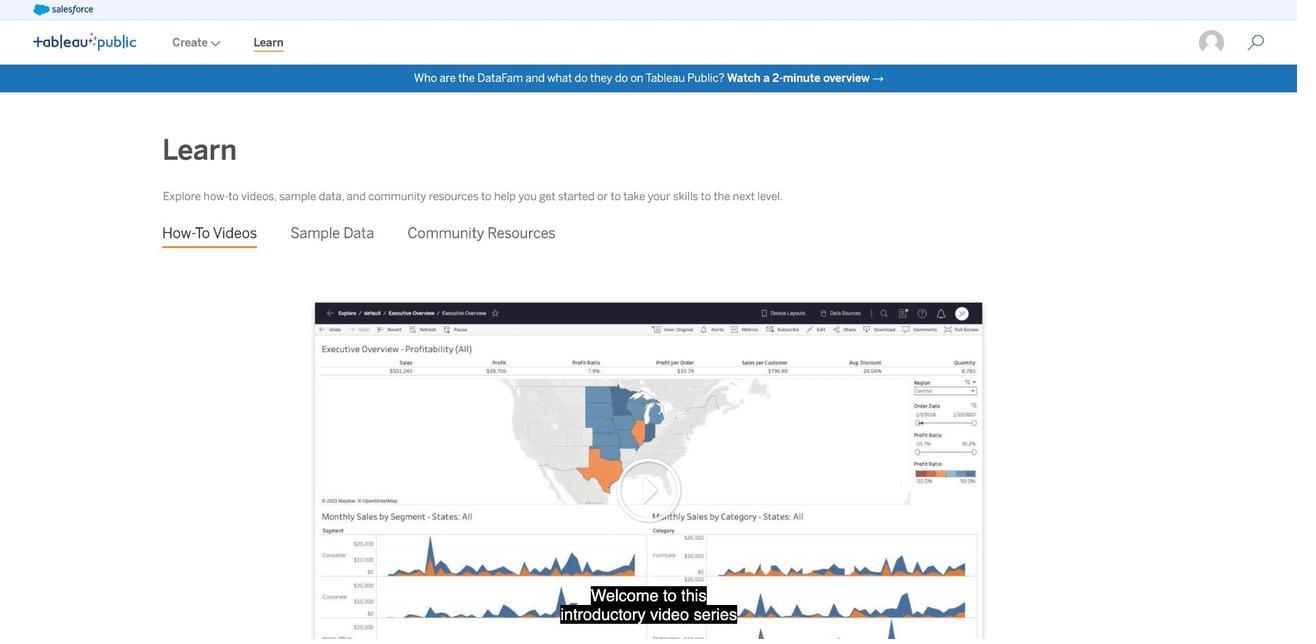 Task type: vqa. For each thing, say whether or not it's contained in the screenshot.
2002, Year. Press Space to toggle selection. Press Escape to go back to the left margin. Use arrow keys to navigate headers 'text box'
no



Task type: locate. For each thing, give the bounding box(es) containing it.
go to search image
[[1231, 34, 1281, 51]]

create image
[[208, 41, 220, 46]]

gary.orlando image
[[1198, 29, 1226, 56]]

logo image
[[33, 32, 136, 50]]

salesforce logo image
[[33, 4, 93, 15]]



